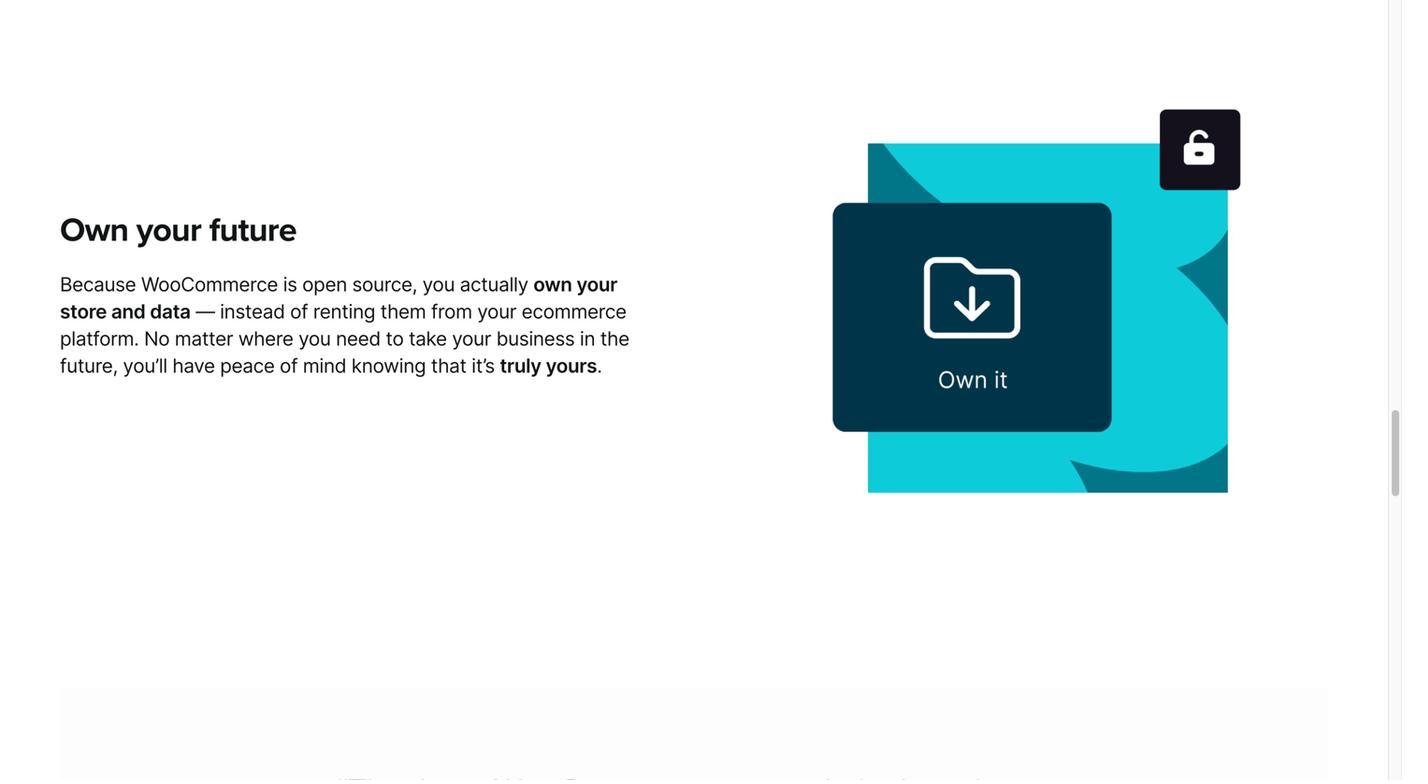 Task type: locate. For each thing, give the bounding box(es) containing it.
platform.
[[60, 327, 139, 350]]

the
[[601, 327, 630, 350]]

take
[[409, 327, 447, 350]]

have
[[173, 354, 215, 378]]

of down because woocommerce is open source, you actually
[[290, 300, 308, 323]]

.
[[597, 354, 602, 378]]

your up it's
[[452, 327, 491, 350]]

of down where
[[280, 354, 298, 378]]

your
[[136, 211, 201, 250], [577, 273, 618, 296], [478, 300, 517, 323], [452, 327, 491, 350]]

it's
[[472, 354, 495, 378]]

you
[[423, 273, 455, 296], [299, 327, 331, 350]]

instead
[[220, 300, 285, 323]]

because
[[60, 273, 136, 296]]

mind
[[303, 354, 347, 378]]

truly yours .
[[500, 354, 602, 378]]

peace
[[220, 354, 275, 378]]

truly yours
[[500, 354, 597, 378]]

0 horizontal spatial you
[[299, 327, 331, 350]]

source,
[[352, 273, 418, 296]]

1 vertical spatial you
[[299, 327, 331, 350]]

no
[[144, 327, 170, 350]]

you up mind
[[299, 327, 331, 350]]

is
[[283, 273, 297, 296]]

0 vertical spatial of
[[290, 300, 308, 323]]

0 vertical spatial you
[[423, 273, 455, 296]]

to
[[386, 327, 404, 350]]

you up from in the left top of the page
[[423, 273, 455, 296]]

— instead of renting them from your ecommerce platform. no matter where you need to take your business in the future, you'll have peace of mind knowing that it's
[[60, 300, 630, 378]]

and
[[111, 300, 146, 323]]

your down actually
[[478, 300, 517, 323]]

of
[[290, 300, 308, 323], [280, 354, 298, 378]]

—
[[196, 300, 215, 323]]

1 vertical spatial of
[[280, 354, 298, 378]]

that
[[431, 354, 467, 378]]

your up the ecommerce
[[577, 273, 618, 296]]

1 horizontal spatial you
[[423, 273, 455, 296]]

ecommerce
[[522, 300, 627, 323]]

knowing
[[352, 354, 426, 378]]

own
[[534, 273, 572, 296]]

renting
[[313, 300, 375, 323]]



Task type: vqa. For each thing, say whether or not it's contained in the screenshot.
Learn
no



Task type: describe. For each thing, give the bounding box(es) containing it.
woocommerce
[[141, 273, 278, 296]]

own your store and data
[[60, 273, 618, 323]]

need
[[336, 327, 381, 350]]

where
[[238, 327, 294, 350]]

business
[[497, 327, 575, 350]]

your inside own your store and data
[[577, 273, 618, 296]]

open
[[302, 273, 347, 296]]

your up woocommerce
[[136, 211, 201, 250]]

because woocommerce is open source, you actually
[[60, 273, 534, 296]]

future
[[209, 211, 297, 250]]

in
[[580, 327, 595, 350]]

future,
[[60, 354, 118, 378]]

from
[[431, 300, 472, 323]]

you'll
[[123, 354, 167, 378]]

them
[[381, 300, 426, 323]]

data
[[150, 300, 191, 323]]

matter
[[175, 327, 233, 350]]

own
[[60, 211, 128, 250]]

own your future
[[60, 211, 297, 250]]

store
[[60, 300, 107, 323]]

you inside — instead of renting them from your ecommerce platform. no matter where you need to take your business in the future, you'll have peace of mind knowing that it's
[[299, 327, 331, 350]]

actually
[[460, 273, 529, 296]]



